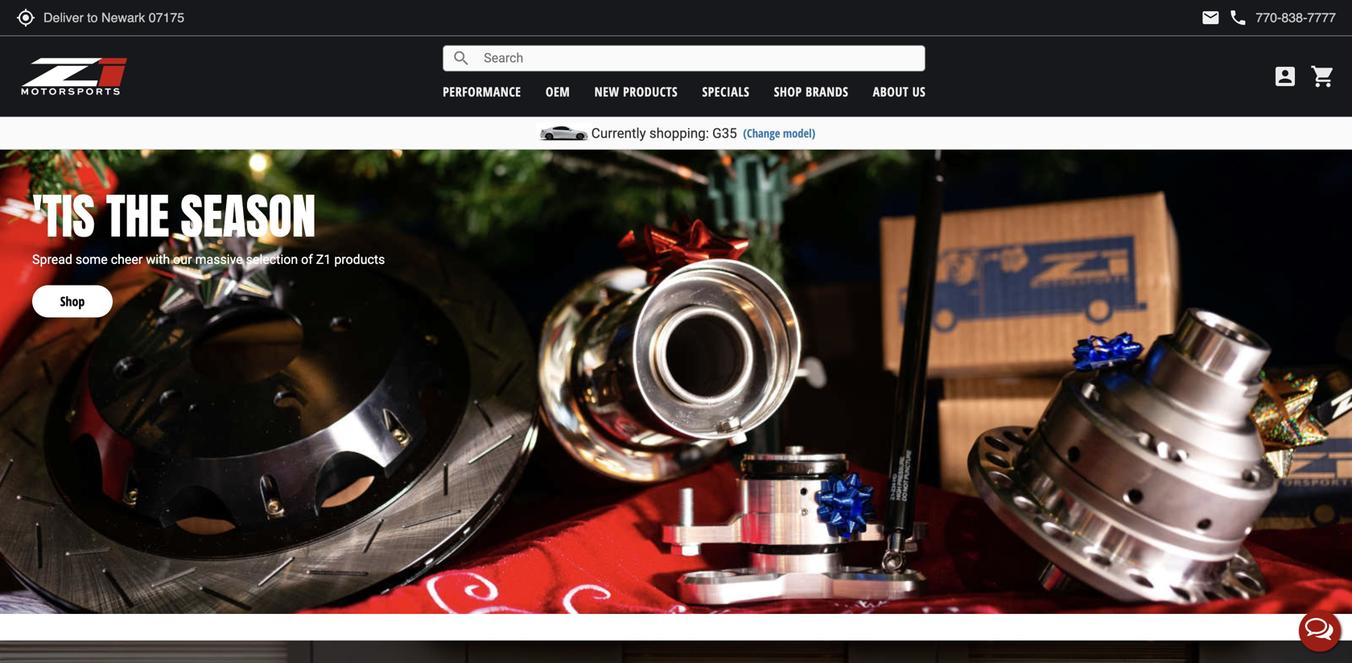 Task type: describe. For each thing, give the bounding box(es) containing it.
shop link
[[32, 269, 113, 318]]

mail link
[[1201, 8, 1221, 27]]

z1
[[316, 252, 331, 267]]

specials link
[[702, 83, 750, 100]]

about us link
[[873, 83, 926, 100]]

currently shopping: g35 (change model)
[[591, 125, 816, 141]]

z1 motorsports logo image
[[20, 56, 128, 97]]

account_box link
[[1269, 64, 1302, 89]]

account_box
[[1273, 64, 1298, 89]]

new products
[[595, 83, 678, 100]]

with
[[146, 252, 170, 267]]

brands
[[806, 83, 849, 100]]

products inside 'tis the season spread some cheer with our massive selection of z1 products
[[334, 252, 385, 267]]

shop brands link
[[774, 83, 849, 100]]

shopping_cart link
[[1306, 64, 1336, 89]]

model)
[[783, 125, 816, 141]]

selection
[[246, 252, 298, 267]]

phone link
[[1229, 8, 1336, 27]]

season
[[181, 180, 316, 252]]

'tis the season spread some cheer with our massive selection of z1 products
[[32, 180, 385, 267]]

oem link
[[546, 83, 570, 100]]

shopping:
[[650, 125, 709, 141]]

us
[[913, 83, 926, 100]]

oem
[[546, 83, 570, 100]]

specials
[[702, 83, 750, 100]]

'tis
[[32, 180, 95, 252]]



Task type: vqa. For each thing, say whether or not it's contained in the screenshot.
cap in the NISMO Valve Stem Cap Set star star star star star_half (35) $20.42
no



Task type: locate. For each thing, give the bounding box(es) containing it.
performance link
[[443, 83, 521, 100]]

shop
[[774, 83, 802, 100], [60, 293, 85, 310]]

0 vertical spatial shop
[[774, 83, 802, 100]]

phone
[[1229, 8, 1248, 27]]

of
[[301, 252, 313, 267]]

1 horizontal spatial products
[[623, 83, 678, 100]]

search
[[452, 49, 471, 68]]

new
[[595, 83, 620, 100]]

'tis the season spread some cheer with our massive selection of z1 products image
[[0, 150, 1352, 614]]

shop brands
[[774, 83, 849, 100]]

g35
[[713, 125, 737, 141]]

1 vertical spatial products
[[334, 252, 385, 267]]

win this truck shop now to get automatically entered image
[[0, 641, 1352, 663]]

the
[[106, 180, 169, 252]]

shopping_cart
[[1311, 64, 1336, 89]]

Search search field
[[471, 46, 925, 71]]

products right new
[[623, 83, 678, 100]]

products right 'z1'
[[334, 252, 385, 267]]

shop left brands
[[774, 83, 802, 100]]

1 horizontal spatial shop
[[774, 83, 802, 100]]

performance
[[443, 83, 521, 100]]

my_location
[[16, 8, 35, 27]]

1 vertical spatial shop
[[60, 293, 85, 310]]

shop for shop
[[60, 293, 85, 310]]

0 vertical spatial products
[[623, 83, 678, 100]]

currently
[[591, 125, 646, 141]]

spread
[[32, 252, 72, 267]]

products
[[623, 83, 678, 100], [334, 252, 385, 267]]

about
[[873, 83, 909, 100]]

(change model) link
[[743, 125, 816, 141]]

our
[[173, 252, 192, 267]]

0 horizontal spatial products
[[334, 252, 385, 267]]

massive
[[195, 252, 243, 267]]

shop for shop brands
[[774, 83, 802, 100]]

shop down some
[[60, 293, 85, 310]]

(change
[[743, 125, 780, 141]]

0 horizontal spatial shop
[[60, 293, 85, 310]]

cheer
[[111, 252, 143, 267]]

some
[[76, 252, 108, 267]]

about us
[[873, 83, 926, 100]]

mail phone
[[1201, 8, 1248, 27]]

mail
[[1201, 8, 1221, 27]]

new products link
[[595, 83, 678, 100]]



